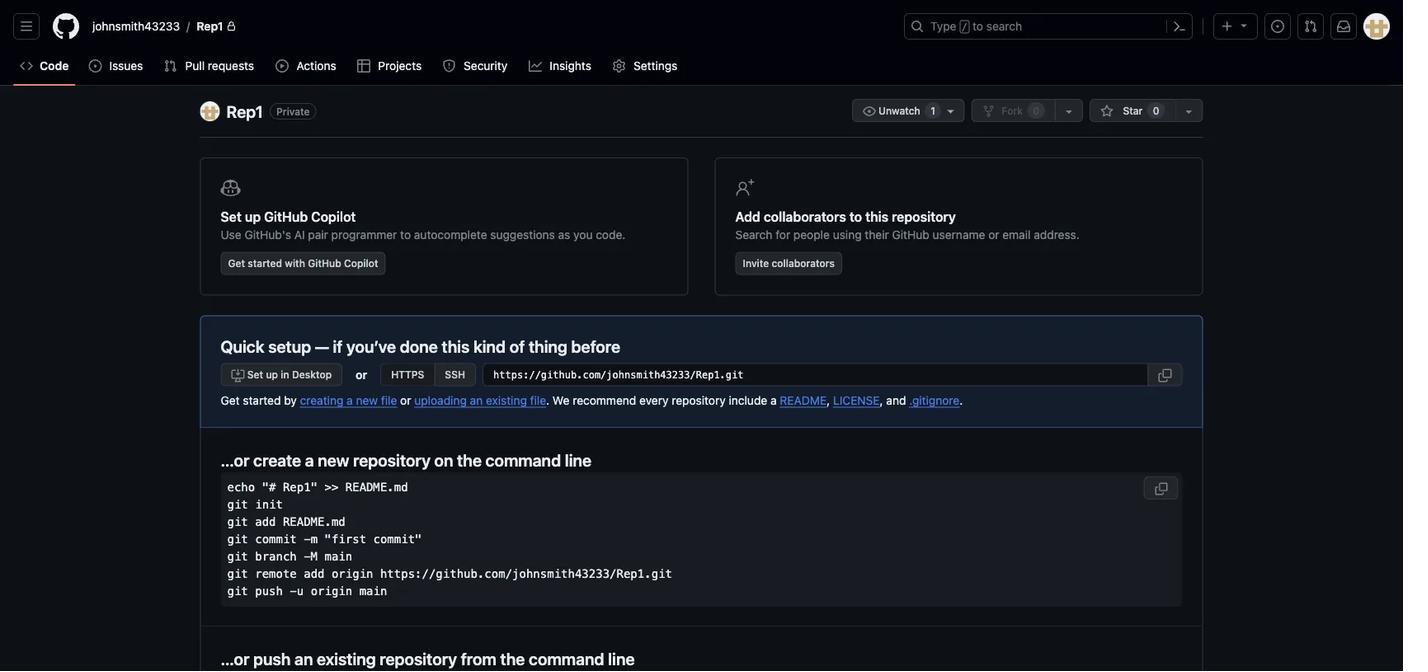 Task type: describe. For each thing, give the bounding box(es) containing it.
autocomplete
[[414, 228, 487, 242]]

command palette image
[[1174, 20, 1187, 33]]

quick
[[221, 337, 265, 356]]

—
[[315, 337, 329, 356]]

/ for johnsmith43233
[[187, 19, 190, 33]]

started for with
[[248, 258, 282, 269]]

m
[[311, 551, 318, 564]]

1 vertical spatial push
[[253, 650, 291, 669]]

get started with github copilot link
[[221, 252, 386, 275]]

https button
[[381, 364, 434, 387]]

2 file from the left
[[530, 394, 546, 407]]

person add image
[[736, 178, 756, 198]]

plus image
[[1222, 20, 1235, 33]]

requests
[[208, 59, 254, 73]]

copy to clipboard image
[[1159, 369, 1172, 383]]

pull
[[185, 59, 205, 73]]

ai
[[294, 228, 305, 242]]

1 , from the left
[[827, 394, 830, 407]]

invite
[[743, 258, 769, 269]]

triangle down image
[[1238, 19, 1251, 32]]

code
[[40, 59, 69, 73]]

2 vertical spatial -
[[290, 585, 297, 599]]

people
[[794, 228, 830, 242]]

uploading
[[415, 394, 467, 407]]

play image
[[276, 59, 289, 73]]

1 horizontal spatial new
[[356, 394, 378, 407]]

their
[[865, 228, 890, 242]]

shield image
[[443, 59, 456, 73]]

star 0
[[1121, 105, 1160, 116]]

we
[[553, 394, 570, 407]]

2 . from the left
[[960, 394, 963, 407]]

repo forked image
[[982, 105, 996, 118]]

1 file from the left
[[381, 394, 397, 407]]

pull requests
[[185, 59, 254, 73]]

0 vertical spatial rep1 link
[[190, 13, 243, 40]]

remote
[[255, 568, 297, 581]]

desktop download image
[[232, 369, 245, 383]]

desktop
[[292, 369, 332, 381]]

in
[[281, 369, 289, 381]]

suggestions
[[491, 228, 555, 242]]

1
[[931, 105, 936, 116]]

recommend
[[573, 394, 637, 407]]

1 horizontal spatial main
[[360, 585, 387, 599]]

0 horizontal spatial add
[[255, 516, 276, 529]]

github inside 'set up github copilot use github's ai pair programmer to autocomplete suggestions as you code.'
[[264, 209, 308, 225]]

0 vertical spatial -
[[304, 533, 311, 547]]

1 horizontal spatial or
[[400, 394, 411, 407]]

"#
[[262, 481, 276, 495]]

create
[[253, 451, 301, 470]]

done
[[400, 337, 438, 356]]

git pull request image for issue opened image within issues link
[[164, 59, 177, 73]]

.gitignore
[[910, 394, 960, 407]]

for
[[776, 228, 791, 242]]

up for in
[[266, 369, 278, 381]]

rep1"
[[283, 481, 318, 495]]

to for this
[[850, 209, 863, 225]]

commit
[[255, 533, 297, 547]]

using
[[833, 228, 862, 242]]

up for github
[[245, 209, 261, 225]]

5 git from the top
[[227, 568, 248, 581]]

0 for star 0
[[1154, 105, 1160, 116]]

settings link
[[606, 54, 686, 78]]

search
[[987, 19, 1023, 33]]

branch
[[255, 551, 297, 564]]

gear image
[[613, 59, 626, 73]]

creating a new file link
[[300, 394, 397, 407]]

add this repository to a list image
[[1183, 105, 1196, 118]]

/ for type
[[962, 21, 968, 33]]

before
[[572, 337, 621, 356]]

3 git from the top
[[227, 533, 248, 547]]

line for …or push an existing repository from the command line
[[608, 650, 635, 669]]

"first
[[325, 533, 367, 547]]

1 vertical spatial new
[[318, 451, 349, 470]]

email
[[1003, 228, 1031, 242]]

address.
[[1034, 228, 1080, 242]]

uploading an existing file link
[[415, 394, 546, 407]]

as
[[558, 228, 571, 242]]

0 vertical spatial main
[[325, 551, 353, 564]]

license link
[[834, 394, 880, 407]]

command for …or create a new repository on the command line
[[486, 451, 561, 470]]

fork 0
[[1002, 105, 1040, 116]]

…or for …or push an existing repository from the command line
[[221, 650, 250, 669]]

Clone URL text field
[[483, 364, 1149, 387]]

…or create a new repository on the command line
[[221, 451, 592, 470]]

code.
[[596, 228, 626, 242]]

fork
[[1002, 105, 1024, 116]]

copilot inside 'set up github copilot use github's ai pair programmer to autocomplete suggestions as you code.'
[[311, 209, 356, 225]]

https
[[391, 369, 425, 381]]

graph image
[[529, 59, 542, 73]]

lock image
[[227, 21, 237, 31]]

git pull request image for right issue opened image
[[1305, 20, 1318, 33]]

init
[[255, 499, 283, 512]]

you
[[574, 228, 593, 242]]

1 vertical spatial copilot
[[344, 258, 379, 269]]

johnsmith43233 link
[[86, 13, 187, 40]]

readme link
[[780, 394, 827, 407]]

creating
[[300, 394, 344, 407]]

1 git from the top
[[227, 499, 248, 512]]

u
[[297, 585, 304, 599]]

type / to search
[[931, 19, 1023, 33]]

issues
[[109, 59, 143, 73]]

with
[[285, 258, 305, 269]]

github's
[[245, 228, 291, 242]]

on
[[435, 451, 454, 470]]

get for get started by creating a new file or uploading an existing file .                we recommend every repository include a readme , license ,               and .gitignore .
[[221, 394, 240, 407]]

use
[[221, 228, 242, 242]]

johnsmith43233
[[92, 19, 180, 33]]

the for on
[[457, 451, 482, 470]]

star image
[[1101, 105, 1114, 118]]

0 vertical spatial an
[[470, 394, 483, 407]]

eye image
[[863, 105, 876, 118]]

add collaborators to this repository search for people using their github username or email address.
[[736, 209, 1080, 242]]

security
[[464, 59, 508, 73]]

add
[[736, 209, 761, 225]]

0 vertical spatial readme.md
[[346, 481, 408, 495]]

security link
[[436, 54, 516, 78]]



Task type: locate. For each thing, give the bounding box(es) containing it.
this up ssh button
[[442, 337, 470, 356]]

0 vertical spatial or
[[989, 228, 1000, 242]]

new
[[356, 394, 378, 407], [318, 451, 349, 470]]

1 horizontal spatial 0
[[1154, 105, 1160, 116]]

main down commit"
[[360, 585, 387, 599]]

actions
[[297, 59, 337, 73]]

list
[[86, 13, 895, 40]]

add down m
[[304, 568, 325, 581]]

0 horizontal spatial line
[[565, 451, 592, 470]]

repository for …or push an existing repository from the command line
[[380, 650, 457, 669]]

/
[[187, 19, 190, 33], [962, 21, 968, 33]]

copilot up pair
[[311, 209, 356, 225]]

1 horizontal spatial to
[[850, 209, 863, 225]]

1 vertical spatial set
[[247, 369, 263, 381]]

0 horizontal spatial up
[[245, 209, 261, 225]]

1 vertical spatial line
[[608, 650, 635, 669]]

issue opened image left issues
[[89, 59, 102, 73]]

0 right star
[[1154, 105, 1160, 116]]

github inside add collaborators to this repository search for people using their github username or email address.
[[893, 228, 930, 242]]

github up ai
[[264, 209, 308, 225]]

2 horizontal spatial a
[[771, 394, 777, 407]]

1 horizontal spatial file
[[530, 394, 546, 407]]

and
[[887, 394, 907, 407]]

/ right type at the top
[[962, 21, 968, 33]]

1 horizontal spatial set
[[247, 369, 263, 381]]

set for in
[[247, 369, 263, 381]]

thing
[[529, 337, 568, 356]]

0 horizontal spatial /
[[187, 19, 190, 33]]

0 right the fork
[[1034, 105, 1040, 116]]

if
[[333, 337, 343, 356]]

type
[[931, 19, 957, 33]]

up inside 'set up github copilot use github's ai pair programmer to autocomplete suggestions as you code.'
[[245, 209, 261, 225]]

/ inside type / to search
[[962, 21, 968, 33]]

0
[[1034, 105, 1040, 116], [1154, 105, 1160, 116]]

main
[[325, 551, 353, 564], [360, 585, 387, 599]]

set up github copilot use github's ai pair programmer to autocomplete suggestions as you code.
[[221, 209, 626, 242]]

an down ssh button
[[470, 394, 483, 407]]

1 horizontal spatial issue opened image
[[1272, 20, 1285, 33]]

git pull request image inside pull requests link
[[164, 59, 177, 73]]

1 vertical spatial github
[[893, 228, 930, 242]]

invite collaborators
[[743, 258, 835, 269]]

1 vertical spatial origin
[[311, 585, 353, 599]]

0 vertical spatial existing
[[486, 394, 527, 407]]

.gitignore link
[[910, 394, 960, 407]]

copilot down programmer
[[344, 258, 379, 269]]

or inside add collaborators to this repository search for people using their github username or email address.
[[989, 228, 1000, 242]]

.
[[546, 394, 550, 407], [960, 394, 963, 407]]

1 vertical spatial readme.md
[[283, 516, 346, 529]]

0 vertical spatial github
[[264, 209, 308, 225]]

1 horizontal spatial /
[[962, 21, 968, 33]]

0 horizontal spatial the
[[457, 451, 482, 470]]

started
[[248, 258, 282, 269], [243, 394, 281, 407]]

1 horizontal spatial a
[[347, 394, 353, 407]]

get down 'desktop download' image
[[221, 394, 240, 407]]

1 vertical spatial started
[[243, 394, 281, 407]]

get down "use"
[[228, 258, 245, 269]]

copy to clipboard image
[[1155, 483, 1168, 496]]

repository right every in the left of the page
[[672, 394, 726, 407]]

the
[[457, 451, 482, 470], [501, 650, 525, 669]]

rep1 link up pull requests
[[190, 13, 243, 40]]

up inside set up in desktop link
[[266, 369, 278, 381]]

1 …or from the top
[[221, 451, 250, 470]]

include
[[729, 394, 768, 407]]

1 vertical spatial get
[[221, 394, 240, 407]]

0 vertical spatial origin
[[332, 568, 373, 581]]

line
[[565, 451, 592, 470], [608, 650, 635, 669]]

repository
[[892, 209, 957, 225], [672, 394, 726, 407], [353, 451, 431, 470], [380, 650, 457, 669]]

2 horizontal spatial or
[[989, 228, 1000, 242]]

line for …or create a new repository on the command line
[[565, 451, 592, 470]]

0 horizontal spatial an
[[295, 650, 313, 669]]

collaborators
[[764, 209, 847, 225], [772, 258, 835, 269]]

1 vertical spatial up
[[266, 369, 278, 381]]

0 vertical spatial set
[[221, 209, 242, 225]]

0 horizontal spatial issue opened image
[[89, 59, 102, 73]]

main down "first at the bottom of page
[[325, 551, 353, 564]]

a up "rep1""
[[305, 451, 314, 470]]

2 vertical spatial github
[[308, 258, 342, 269]]

repository for …or create a new repository on the command line
[[353, 451, 431, 470]]

to left the search
[[973, 19, 984, 33]]

1 vertical spatial or
[[356, 368, 367, 382]]

add down "init"
[[255, 516, 276, 529]]

1 vertical spatial main
[[360, 585, 387, 599]]

/ inside johnsmith43233 /
[[187, 19, 190, 33]]

1 vertical spatial add
[[304, 568, 325, 581]]

repository left from at the left of the page
[[380, 650, 457, 669]]

1 horizontal spatial rep1
[[227, 102, 263, 121]]

- up m
[[304, 533, 311, 547]]

git pull request image left notifications icon
[[1305, 20, 1318, 33]]

4 git from the top
[[227, 551, 248, 564]]

private
[[277, 106, 310, 117]]

1 vertical spatial -
[[304, 551, 311, 564]]

to right programmer
[[400, 228, 411, 242]]

programmer
[[331, 228, 397, 242]]

repository for add collaborators to this repository search for people using their github username or email address.
[[892, 209, 957, 225]]

a right the include
[[771, 394, 777, 407]]

0 vertical spatial the
[[457, 451, 482, 470]]

0 vertical spatial up
[[245, 209, 261, 225]]

file down https button
[[381, 394, 397, 407]]

1 horizontal spatial this
[[866, 209, 889, 225]]

1 horizontal spatial an
[[470, 394, 483, 407]]

- down the m
[[304, 551, 311, 564]]

rep1 right owner avatar
[[227, 102, 263, 121]]

1 horizontal spatial line
[[608, 650, 635, 669]]

0 horizontal spatial set
[[221, 209, 242, 225]]

0 horizontal spatial 0
[[1034, 105, 1040, 116]]

add
[[255, 516, 276, 529], [304, 568, 325, 581]]

see your forks of this repository image
[[1063, 105, 1076, 118]]

1 horizontal spatial existing
[[486, 394, 527, 407]]

https://github.com/johnsmith43233/rep1.git
[[380, 568, 673, 581]]

or left email
[[989, 228, 1000, 242]]

notifications image
[[1338, 20, 1351, 33]]

to inside 'set up github copilot use github's ai pair programmer to autocomplete suggestions as you code.'
[[400, 228, 411, 242]]

0 vertical spatial started
[[248, 258, 282, 269]]

git pull request image
[[1305, 20, 1318, 33], [164, 59, 177, 73]]

issue opened image right triangle down icon
[[1272, 20, 1285, 33]]

0 vertical spatial copilot
[[311, 209, 356, 225]]

insights
[[550, 59, 592, 73]]

, left and
[[880, 394, 884, 407]]

github
[[264, 209, 308, 225], [893, 228, 930, 242], [308, 258, 342, 269]]

table image
[[357, 59, 371, 73]]

set up in desktop link
[[221, 364, 343, 387]]

0 vertical spatial get
[[228, 258, 245, 269]]

0 vertical spatial …or
[[221, 451, 250, 470]]

1 vertical spatial an
[[295, 650, 313, 669]]

0 users starred this repository element
[[1148, 102, 1166, 119]]

1 vertical spatial command
[[529, 650, 605, 669]]

a right creating
[[347, 394, 353, 407]]

0 vertical spatial new
[[356, 394, 378, 407]]

rep1 left lock image
[[197, 19, 223, 33]]

1 horizontal spatial up
[[266, 369, 278, 381]]

set up "use"
[[221, 209, 242, 225]]

0 vertical spatial to
[[973, 19, 984, 33]]

/ up pull
[[187, 19, 190, 33]]

insights link
[[522, 54, 600, 78]]

push inside echo "# rep1" >> readme.md git init git add readme.md git commit -m "first commit" git branch -m main git remote add origin https://github.com/johnsmith43233/rep1.git git push -u origin main
[[255, 585, 283, 599]]

echo
[[227, 481, 255, 495]]

0 horizontal spatial .
[[546, 394, 550, 407]]

to
[[973, 19, 984, 33], [850, 209, 863, 225], [400, 228, 411, 242]]

or down https button
[[400, 394, 411, 407]]

1 vertical spatial …or
[[221, 650, 250, 669]]

1 horizontal spatial add
[[304, 568, 325, 581]]

get for get started with github copilot
[[228, 258, 245, 269]]

2 git from the top
[[227, 516, 248, 529]]

this
[[866, 209, 889, 225], [442, 337, 470, 356]]

readme.md up the m
[[283, 516, 346, 529]]

of
[[510, 337, 525, 356]]

set inside 'set up github copilot use github's ai pair programmer to autocomplete suggestions as you code.'
[[221, 209, 242, 225]]

up up github's
[[245, 209, 261, 225]]

set right 'desktop download' image
[[247, 369, 263, 381]]

projects
[[378, 59, 422, 73]]

get started by creating a new file or uploading an existing file .                we recommend every repository include a readme , license ,               and .gitignore .
[[221, 394, 963, 407]]

1 vertical spatial collaborators
[[772, 258, 835, 269]]

star
[[1124, 105, 1143, 116]]

to up using
[[850, 209, 863, 225]]

0 vertical spatial rep1
[[197, 19, 223, 33]]

copilot
[[311, 209, 356, 225], [344, 258, 379, 269]]

or up creating a new file link
[[356, 368, 367, 382]]

quick setup — if you've done this kind of thing before
[[221, 337, 621, 356]]

1 vertical spatial this
[[442, 337, 470, 356]]

0 vertical spatial command
[[486, 451, 561, 470]]

rep1 link right owner avatar
[[227, 102, 263, 121]]

by
[[284, 394, 297, 407]]

>>
[[325, 481, 339, 495]]

repository up username
[[892, 209, 957, 225]]

0 vertical spatial git pull request image
[[1305, 20, 1318, 33]]

1 vertical spatial to
[[850, 209, 863, 225]]

…or
[[221, 451, 250, 470], [221, 650, 250, 669]]

2 0 from the left
[[1154, 105, 1160, 116]]

you've
[[347, 337, 396, 356]]

. right and
[[960, 394, 963, 407]]

settings
[[634, 59, 678, 73]]

issue opened image inside issues link
[[89, 59, 102, 73]]

pull requests link
[[157, 54, 263, 78]]

the right on
[[457, 451, 482, 470]]

started down github's
[[248, 258, 282, 269]]

github down pair
[[308, 258, 342, 269]]

1 vertical spatial git pull request image
[[164, 59, 177, 73]]

an down 'u' on the bottom left of page
[[295, 650, 313, 669]]

0 for fork 0
[[1034, 105, 1040, 116]]

origin right 'u' on the bottom left of page
[[311, 585, 353, 599]]

existing
[[486, 394, 527, 407], [317, 650, 376, 669]]

…or for …or create a new repository on the command line
[[221, 451, 250, 470]]

issue opened image
[[1272, 20, 1285, 33], [89, 59, 102, 73]]

set for github
[[221, 209, 242, 225]]

repository inside add collaborators to this repository search for people using their github username or email address.
[[892, 209, 957, 225]]

an
[[470, 394, 483, 407], [295, 650, 313, 669]]

2 …or from the top
[[221, 650, 250, 669]]

new up >>
[[318, 451, 349, 470]]

the right from at the left of the page
[[501, 650, 525, 669]]

get
[[228, 258, 245, 269], [221, 394, 240, 407]]

. left we
[[546, 394, 550, 407]]

echo "# rep1" >> readme.md git init git add readme.md git commit -m "first commit" git branch -m main git remote add origin https://github.com/johnsmith43233/rep1.git git push -u origin main
[[227, 481, 673, 599]]

0 horizontal spatial main
[[325, 551, 353, 564]]

0 horizontal spatial to
[[400, 228, 411, 242]]

0 vertical spatial line
[[565, 451, 592, 470]]

commit"
[[373, 533, 422, 547]]

actions link
[[269, 54, 344, 78]]

0 horizontal spatial ,
[[827, 394, 830, 407]]

kind
[[474, 337, 506, 356]]

, left license link
[[827, 394, 830, 407]]

0 horizontal spatial a
[[305, 451, 314, 470]]

started left by
[[243, 394, 281, 407]]

issues link
[[82, 54, 151, 78]]

file left we
[[530, 394, 546, 407]]

this inside add collaborators to this repository search for people using their github username or email address.
[[866, 209, 889, 225]]

0 horizontal spatial git pull request image
[[164, 59, 177, 73]]

github right their
[[893, 228, 930, 242]]

0 horizontal spatial or
[[356, 368, 367, 382]]

from
[[461, 650, 497, 669]]

readme
[[780, 394, 827, 407]]

search
[[736, 228, 773, 242]]

readme.md down the …or create a new repository on the command line
[[346, 481, 408, 495]]

0 vertical spatial collaborators
[[764, 209, 847, 225]]

origin down "first at the bottom of page
[[332, 568, 373, 581]]

homepage image
[[53, 13, 79, 40]]

code image
[[20, 59, 33, 73]]

collaborators for invite
[[772, 258, 835, 269]]

0 horizontal spatial file
[[381, 394, 397, 407]]

2 vertical spatial to
[[400, 228, 411, 242]]

command for …or push an existing repository from the command line
[[529, 650, 605, 669]]

get started with github copilot
[[228, 258, 379, 269]]

rep1 inside list
[[197, 19, 223, 33]]

unwatch
[[876, 105, 924, 116]]

1 vertical spatial existing
[[317, 650, 376, 669]]

1 horizontal spatial ,
[[880, 394, 884, 407]]

1 horizontal spatial .
[[960, 394, 963, 407]]

up left in
[[266, 369, 278, 381]]

2 , from the left
[[880, 394, 884, 407]]

1 vertical spatial rep1 link
[[227, 102, 263, 121]]

to for search
[[973, 19, 984, 33]]

0 vertical spatial this
[[866, 209, 889, 225]]

copilot image
[[221, 178, 241, 198]]

list containing johnsmith43233 /
[[86, 13, 895, 40]]

owner avatar image
[[200, 102, 220, 121]]

0 vertical spatial push
[[255, 585, 283, 599]]

m
[[311, 533, 318, 547]]

set
[[221, 209, 242, 225], [247, 369, 263, 381]]

0 horizontal spatial existing
[[317, 650, 376, 669]]

the for from
[[501, 650, 525, 669]]

1 . from the left
[[546, 394, 550, 407]]

0 vertical spatial issue opened image
[[1272, 20, 1285, 33]]

push
[[255, 585, 283, 599], [253, 650, 291, 669]]

,
[[827, 394, 830, 407], [880, 394, 884, 407]]

1 0 from the left
[[1034, 105, 1040, 116]]

license
[[834, 394, 880, 407]]

collaborators up people
[[764, 209, 847, 225]]

collaborators inside add collaborators to this repository search for people using their github username or email address.
[[764, 209, 847, 225]]

1 horizontal spatial git pull request image
[[1305, 20, 1318, 33]]

0 horizontal spatial rep1
[[197, 19, 223, 33]]

origin
[[332, 568, 373, 581], [311, 585, 353, 599]]

up
[[245, 209, 261, 225], [266, 369, 278, 381]]

git pull request image left pull
[[164, 59, 177, 73]]

…or push an existing repository from the command line
[[221, 650, 635, 669]]

- down remote
[[290, 585, 297, 599]]

6 git from the top
[[227, 585, 248, 599]]

0 horizontal spatial new
[[318, 451, 349, 470]]

invite collaborators link
[[736, 252, 843, 275]]

1 horizontal spatial the
[[501, 650, 525, 669]]

2 horizontal spatial to
[[973, 19, 984, 33]]

1 vertical spatial issue opened image
[[89, 59, 102, 73]]

2 vertical spatial or
[[400, 394, 411, 407]]

started for by
[[243, 394, 281, 407]]

collaborators for add
[[764, 209, 847, 225]]

new right creating
[[356, 394, 378, 407]]

1 vertical spatial the
[[501, 650, 525, 669]]

repository left on
[[353, 451, 431, 470]]

username
[[933, 228, 986, 242]]

collaborators down people
[[772, 258, 835, 269]]

to inside add collaborators to this repository search for people using their github username or email address.
[[850, 209, 863, 225]]

0 horizontal spatial this
[[442, 337, 470, 356]]

setup
[[268, 337, 311, 356]]

rep1
[[197, 19, 223, 33], [227, 102, 263, 121]]

ssh
[[445, 369, 466, 381]]

1 vertical spatial rep1
[[227, 102, 263, 121]]

pair
[[308, 228, 328, 242]]

this up their
[[866, 209, 889, 225]]



Task type: vqa. For each thing, say whether or not it's contained in the screenshot.
the associated with on
yes



